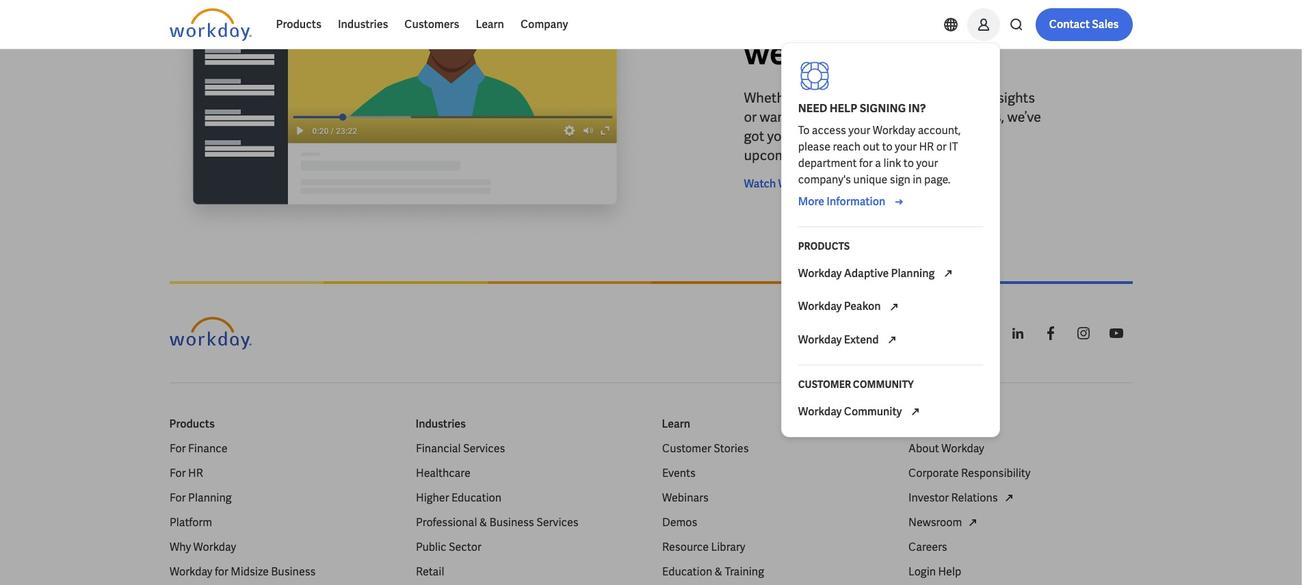 Task type: vqa. For each thing, say whether or not it's contained in the screenshot.


Task type: locate. For each thing, give the bounding box(es) containing it.
1 horizontal spatial education
[[662, 564, 712, 579]]

0 horizontal spatial education
[[451, 491, 501, 505]]

opens in a new tab image down 'responsibility'
[[1001, 490, 1017, 506]]

1 vertical spatial customer
[[662, 441, 711, 456]]

link
[[884, 156, 902, 170]]

0 vertical spatial &
[[479, 515, 487, 530]]

for for business
[[215, 564, 228, 579]]

business
[[489, 515, 534, 530], [271, 564, 315, 579]]

0 vertical spatial industries
[[338, 17, 388, 31]]

education & training
[[662, 564, 764, 579]]

healthcare link
[[416, 465, 470, 482]]

list
[[169, 441, 394, 585], [416, 441, 640, 585], [662, 441, 887, 585], [909, 441, 1133, 580]]

for inside list
[[215, 564, 228, 579]]

1 horizontal spatial a
[[876, 156, 882, 170]]

0 horizontal spatial products
[[169, 417, 215, 431]]

opens in a new tab image up the about
[[907, 404, 924, 421]]

1 horizontal spatial webinars
[[779, 177, 826, 191]]

for for for hr
[[169, 466, 186, 480]]

2 list from the left
[[416, 441, 640, 585]]

1 vertical spatial community
[[844, 405, 902, 419]]

webinars up more
[[779, 177, 826, 191]]

1 vertical spatial learn
[[662, 417, 691, 431]]

platform link
[[169, 514, 212, 531]]

1 horizontal spatial hr
[[919, 140, 934, 154]]

1 vertical spatial &
[[715, 564, 722, 579]]

webinars down events link
[[662, 491, 709, 505]]

0 vertical spatial go to the homepage image
[[169, 8, 252, 41]]

education
[[451, 491, 501, 505], [662, 564, 712, 579]]

products left industries dropdown button
[[276, 17, 322, 31]]

why workday link
[[169, 539, 236, 556]]

webinars inside list
[[662, 491, 709, 505]]

opens in a new tab image
[[940, 266, 956, 282], [886, 299, 903, 315], [884, 332, 901, 348]]

relations
[[951, 491, 998, 505]]

1 vertical spatial a
[[876, 156, 882, 170]]

education down resource
[[662, 564, 712, 579]]

corporate responsibility
[[909, 466, 1031, 480]]

go to instagram image
[[1076, 325, 1092, 341]]

opens in a new tab image for workday adaptive planning
[[940, 266, 956, 282]]

1 horizontal spatial to
[[904, 156, 914, 170]]

1 horizontal spatial opens in a new tab image
[[965, 514, 981, 531]]

your up out
[[849, 123, 871, 138]]

industries button
[[330, 8, 397, 41]]

library
[[711, 540, 745, 554]]

1 vertical spatial go to the homepage image
[[169, 317, 252, 350]]

2 horizontal spatial opens in a new tab image
[[1001, 490, 1017, 506]]

0 vertical spatial education
[[451, 491, 501, 505]]

learn left company
[[476, 17, 504, 31]]

0 horizontal spatial opens in a new tab image
[[907, 404, 924, 421]]

reach
[[833, 140, 861, 154]]

community down customer community
[[844, 405, 902, 419]]

1 vertical spatial for
[[860, 156, 873, 170]]

1 vertical spatial you
[[768, 128, 790, 145]]

responsibility
[[961, 466, 1031, 480]]

0 vertical spatial opens in a new tab image
[[940, 266, 956, 282]]

0 vertical spatial products
[[276, 17, 322, 31]]

0 horizontal spatial customer
[[662, 441, 711, 456]]

business down higher education "link"
[[489, 515, 534, 530]]

for for for finance
[[169, 441, 186, 456]]

industries
[[338, 17, 388, 31], [416, 417, 466, 431]]

watch webinars
[[744, 177, 826, 191]]

retail
[[416, 564, 444, 579]]

for down for finance link
[[169, 466, 186, 480]]

learn
[[476, 17, 504, 31], [662, 417, 691, 431]]

1 vertical spatial hr
[[188, 466, 203, 480]]

0 horizontal spatial industries
[[338, 17, 388, 31]]

a right want at top
[[794, 108, 801, 126]]

0 vertical spatial for
[[871, 0, 913, 36]]

list containing financial services
[[416, 441, 640, 585]]

to
[[799, 123, 810, 138]]

upcoming
[[744, 147, 806, 165]]

opens in a new tab image right peakon on the right of page
[[886, 299, 903, 315]]

community
[[853, 379, 914, 391], [844, 405, 902, 419]]

at
[[874, 108, 887, 126]]

1 vertical spatial industries
[[416, 417, 466, 431]]

0 vertical spatial customer
[[799, 379, 851, 391]]

opens in a new tab image up workday peakon link
[[940, 266, 956, 282]]

list for learn
[[662, 441, 887, 585]]

0 vertical spatial a
[[794, 108, 801, 126]]

3 list from the left
[[662, 441, 887, 585]]

industries up financial at the bottom left
[[416, 417, 466, 431]]

1 vertical spatial opens in a new tab image
[[1001, 490, 1017, 506]]

events
[[662, 466, 696, 480]]

opens in a new tab image down "relations"
[[965, 514, 981, 531]]

opens in a new tab image right extend
[[884, 332, 901, 348]]

4 list from the left
[[909, 441, 1133, 580]]

0 horizontal spatial planning
[[188, 491, 231, 505]]

webinars
[[779, 177, 826, 191], [662, 491, 709, 505]]

for up for hr
[[169, 441, 186, 456]]

company's
[[799, 172, 851, 187]]

to right link
[[904, 156, 914, 170]]

to right out
[[883, 140, 893, 154]]

products button
[[268, 8, 330, 41]]

products up for finance
[[169, 417, 215, 431]]

0 vertical spatial your
[[849, 123, 871, 138]]

0 vertical spatial learn
[[476, 17, 504, 31]]

list for products
[[169, 441, 394, 585]]

1 vertical spatial your
[[895, 140, 917, 154]]

go to the homepage image
[[169, 8, 252, 41], [169, 317, 252, 350]]

& for professional
[[479, 515, 487, 530]]

opens in a new tab image inside workday extend link
[[884, 332, 901, 348]]

hr down for finance link
[[188, 466, 203, 480]]

list for industries
[[416, 441, 640, 585]]

& up sector
[[479, 515, 487, 530]]

0 horizontal spatial learn
[[476, 17, 504, 31]]

0 horizontal spatial services
[[463, 441, 505, 456]]

for finance link
[[169, 441, 227, 457]]

2 vertical spatial products
[[169, 417, 215, 431]]

2 vertical spatial for
[[169, 491, 186, 505]]

1 horizontal spatial or
[[937, 140, 947, 154]]

1 horizontal spatial &
[[715, 564, 722, 579]]

1 vertical spatial opens in a new tab image
[[886, 299, 903, 315]]

or up got
[[744, 108, 757, 126]]

1 vertical spatial business
[[271, 564, 315, 579]]

0 vertical spatial for
[[169, 441, 186, 456]]

2 for from the top
[[169, 466, 186, 480]]

customer
[[799, 379, 851, 391], [662, 441, 711, 456]]

customer stories link
[[662, 441, 749, 457]]

planning up platform
[[188, 491, 231, 505]]

1 vertical spatial products
[[799, 240, 850, 253]]

your up link
[[895, 140, 917, 154]]

workday inside whether you need the latest workforce insights or want a closer look at workday products, we've got you covered. browse our selection of upcoming and on-demand webinars.
[[890, 108, 943, 126]]

for hr link
[[169, 465, 203, 482]]

2 vertical spatial for
[[215, 564, 228, 579]]

customer up workday community
[[799, 379, 851, 391]]

in?
[[909, 101, 926, 116]]

0 horizontal spatial webinars
[[662, 491, 709, 505]]

education & training link
[[662, 564, 764, 580]]

2 horizontal spatial products
[[799, 240, 850, 253]]

hr
[[919, 140, 934, 154], [188, 466, 203, 480]]

1 vertical spatial education
[[662, 564, 712, 579]]

of
[[981, 128, 993, 145]]

list containing for finance
[[169, 441, 394, 585]]

in
[[913, 172, 922, 187]]

1 horizontal spatial business
[[489, 515, 534, 530]]

& left training
[[715, 564, 722, 579]]

1 vertical spatial for
[[169, 466, 186, 480]]

0 horizontal spatial business
[[271, 564, 315, 579]]

1 vertical spatial webinars
[[662, 491, 709, 505]]

you
[[800, 89, 823, 107], [768, 128, 790, 145]]

opens in a new tab image for workday peakon
[[886, 299, 903, 315]]

1 horizontal spatial products
[[276, 17, 322, 31]]

0 vertical spatial planning
[[891, 266, 935, 281]]

customer up events
[[662, 441, 711, 456]]

3 for from the top
[[169, 491, 186, 505]]

1 vertical spatial services
[[536, 515, 578, 530]]

2 vertical spatial opens in a new tab image
[[965, 514, 981, 531]]

1 for from the top
[[169, 441, 186, 456]]

you up closer
[[800, 89, 823, 107]]

0 vertical spatial hr
[[919, 140, 934, 154]]

go to facebook image
[[1043, 325, 1059, 341]]

workday webinars image
[[169, 0, 640, 237]]

workday adaptive planning link
[[790, 257, 992, 290]]

for down "for hr" link
[[169, 491, 186, 505]]

opens in a new tab image inside workday adaptive planning link
[[940, 266, 956, 282]]

the
[[860, 89, 880, 107]]

1 vertical spatial planning
[[188, 491, 231, 505]]

1 vertical spatial or
[[937, 140, 947, 154]]

0 vertical spatial community
[[853, 379, 914, 391]]

investor
[[909, 491, 949, 505]]

0 vertical spatial you
[[800, 89, 823, 107]]

0 horizontal spatial hr
[[188, 466, 203, 480]]

0 vertical spatial webinars
[[779, 177, 826, 191]]

higher
[[416, 491, 449, 505]]

a inside whether you need the latest workforce insights or want a closer look at workday products, we've got you covered. browse our selection of upcoming and on-demand webinars.
[[794, 108, 801, 126]]

opens in a new tab image
[[907, 404, 924, 421], [1001, 490, 1017, 506], [965, 514, 981, 531]]

industries right products dropdown button
[[338, 17, 388, 31]]

planning
[[891, 266, 935, 281], [188, 491, 231, 505]]

webinars link
[[662, 490, 709, 506]]

want
[[760, 108, 791, 126]]

opens in a new tab image inside workday peakon link
[[886, 299, 903, 315]]

platform
[[169, 515, 212, 530]]

products down more
[[799, 240, 850, 253]]

0 horizontal spatial &
[[479, 515, 487, 530]]

1 list from the left
[[169, 441, 394, 585]]

access
[[812, 123, 847, 138]]

webinars?
[[744, 32, 898, 74]]

for inside looking for workday webinars?
[[871, 0, 913, 36]]

0 horizontal spatial a
[[794, 108, 801, 126]]

workday adaptive planning
[[799, 266, 937, 281]]

workforce
[[921, 89, 984, 107]]

education up professional & business services
[[451, 491, 501, 505]]

hr down account,
[[919, 140, 934, 154]]

1 vertical spatial to
[[904, 156, 914, 170]]

your up in at top
[[917, 156, 939, 170]]

training
[[725, 564, 764, 579]]

1 horizontal spatial customer
[[799, 379, 851, 391]]

learn inside dropdown button
[[476, 17, 504, 31]]

planning up workday peakon link
[[891, 266, 935, 281]]

latest
[[883, 89, 918, 107]]

products for for finance
[[169, 417, 215, 431]]

business right midsize
[[271, 564, 315, 579]]

0 vertical spatial to
[[883, 140, 893, 154]]

you down want at top
[[768, 128, 790, 145]]

learn up customer stories
[[662, 417, 691, 431]]

products for workday adaptive planning
[[799, 240, 850, 253]]

2 vertical spatial opens in a new tab image
[[884, 332, 901, 348]]

corporate
[[909, 466, 959, 480]]

events link
[[662, 465, 696, 482]]

a left link
[[876, 156, 882, 170]]

sales
[[1092, 17, 1119, 31]]

opens in a new tab image for workday extend
[[884, 332, 901, 348]]

and
[[809, 147, 832, 165]]

workday inside looking for workday webinars?
[[920, 0, 1051, 36]]

help
[[830, 101, 858, 116]]

public
[[416, 540, 446, 554]]

a
[[794, 108, 801, 126], [876, 156, 882, 170]]

community up workday community link
[[853, 379, 914, 391]]

or left it
[[937, 140, 947, 154]]

why
[[169, 540, 191, 554]]

selection
[[921, 128, 978, 145]]

professional
[[416, 515, 477, 530]]

& inside 'link'
[[479, 515, 487, 530]]

opens in a new tab image inside workday community link
[[907, 404, 924, 421]]

0 vertical spatial business
[[489, 515, 534, 530]]

list containing customer stories
[[662, 441, 887, 585]]

0 vertical spatial or
[[744, 108, 757, 126]]

to
[[883, 140, 893, 154], [904, 156, 914, 170]]

0 horizontal spatial or
[[744, 108, 757, 126]]

0 vertical spatial opens in a new tab image
[[907, 404, 924, 421]]

healthcare
[[416, 466, 470, 480]]

1 go to the homepage image from the top
[[169, 8, 252, 41]]

professional & business services
[[416, 515, 578, 530]]

whether you need the latest workforce insights or want a closer look at workday products, we've got you covered. browse our selection of upcoming and on-demand webinars.
[[744, 89, 1042, 165]]



Task type: describe. For each thing, give the bounding box(es) containing it.
products,
[[946, 108, 1005, 126]]

contact sales
[[1050, 17, 1119, 31]]

covered.
[[793, 128, 846, 145]]

insights
[[986, 89, 1036, 107]]

our
[[897, 128, 918, 145]]

resource library link
[[662, 539, 745, 556]]

professional & business services link
[[416, 514, 578, 531]]

demos link
[[662, 514, 697, 531]]

1 horizontal spatial services
[[536, 515, 578, 530]]

hr inside list
[[188, 466, 203, 480]]

opens in a new tab image for community
[[907, 404, 924, 421]]

sign
[[890, 172, 911, 187]]

customers
[[405, 17, 460, 31]]

higher education link
[[416, 490, 501, 506]]

opens in a new tab image for relations
[[1001, 490, 1017, 506]]

need
[[826, 89, 857, 107]]

products inside dropdown button
[[276, 17, 322, 31]]

need
[[799, 101, 828, 116]]

newsroom link
[[909, 514, 981, 531]]

planning inside list
[[188, 491, 231, 505]]

1 horizontal spatial planning
[[891, 266, 935, 281]]

why workday
[[169, 540, 236, 554]]

demos
[[662, 515, 697, 530]]

retail link
[[416, 564, 444, 580]]

for inside to access your workday account, please reach out to your hr or it department for a link to your company's unique sign in page.
[[860, 156, 873, 170]]

about
[[909, 441, 939, 456]]

public sector link
[[416, 539, 481, 556]]

business inside 'link'
[[489, 515, 534, 530]]

stories
[[714, 441, 749, 456]]

extend
[[844, 332, 879, 347]]

we've
[[1008, 108, 1042, 126]]

information
[[827, 194, 886, 209]]

page.
[[925, 172, 951, 187]]

investor relations link
[[909, 490, 1017, 506]]

customer stories
[[662, 441, 749, 456]]

peakon
[[844, 299, 881, 314]]

demand
[[856, 147, 906, 165]]

customer for customer community
[[799, 379, 851, 391]]

workday for midsize business link
[[169, 564, 315, 580]]

sector
[[449, 540, 481, 554]]

looking for workday webinars?
[[744, 0, 1051, 74]]

company button
[[513, 8, 577, 41]]

or inside to access your workday account, please reach out to your hr or it department for a link to your company's unique sign in page.
[[937, 140, 947, 154]]

adaptive
[[844, 266, 889, 281]]

workday extend link
[[790, 324, 992, 357]]

public sector
[[416, 540, 481, 554]]

1 horizontal spatial industries
[[416, 417, 466, 431]]

community for workday community
[[844, 405, 902, 419]]

account,
[[918, 123, 961, 138]]

for hr
[[169, 466, 203, 480]]

corporate responsibility link
[[909, 465, 1031, 482]]

got
[[744, 128, 765, 145]]

a inside to access your workday account, please reach out to your hr or it department for a link to your company's unique sign in page.
[[876, 156, 882, 170]]

resource
[[662, 540, 709, 554]]

contact sales link
[[1036, 8, 1133, 41]]

resource library
[[662, 540, 745, 554]]

list containing about workday
[[909, 441, 1133, 580]]

0 horizontal spatial you
[[768, 128, 790, 145]]

go to youtube image
[[1108, 325, 1125, 341]]

hr inside to access your workday account, please reach out to your hr or it department for a link to your company's unique sign in page.
[[919, 140, 934, 154]]

workday extend
[[799, 332, 881, 347]]

company
[[521, 17, 568, 31]]

education inside "link"
[[451, 491, 501, 505]]

out
[[863, 140, 880, 154]]

workday for midsize business
[[169, 564, 315, 579]]

watch webinars link
[[744, 176, 826, 193]]

community for customer community
[[853, 379, 914, 391]]

help
[[938, 564, 961, 579]]

contact
[[1050, 17, 1090, 31]]

more
[[799, 194, 825, 209]]

workday community link
[[790, 396, 992, 429]]

webinars.
[[909, 147, 969, 165]]

to access your workday account, please reach out to your hr or it department for a link to your company's unique sign in page.
[[799, 123, 963, 187]]

newsroom
[[909, 515, 962, 530]]

more information
[[799, 194, 886, 209]]

signing
[[860, 101, 906, 116]]

finance
[[188, 441, 227, 456]]

workday community
[[799, 405, 905, 419]]

1 horizontal spatial you
[[800, 89, 823, 107]]

on-
[[835, 147, 856, 165]]

more information link
[[799, 194, 908, 210]]

learn button
[[468, 8, 513, 41]]

login help
[[909, 564, 961, 579]]

go to linkedin image
[[1010, 325, 1026, 341]]

about workday link
[[909, 441, 984, 457]]

for planning link
[[169, 490, 231, 506]]

for for for planning
[[169, 491, 186, 505]]

login help link
[[909, 564, 961, 580]]

closer
[[804, 108, 842, 126]]

industries inside dropdown button
[[338, 17, 388, 31]]

1 horizontal spatial learn
[[662, 417, 691, 431]]

please
[[799, 140, 831, 154]]

2 vertical spatial your
[[917, 156, 939, 170]]

about workday
[[909, 441, 984, 456]]

it
[[949, 140, 959, 154]]

workday inside to access your workday account, please reach out to your hr or it department for a link to your company's unique sign in page.
[[873, 123, 916, 138]]

watch
[[744, 177, 776, 191]]

& for education
[[715, 564, 722, 579]]

customers button
[[397, 8, 468, 41]]

for planning
[[169, 491, 231, 505]]

0 horizontal spatial to
[[883, 140, 893, 154]]

login
[[909, 564, 936, 579]]

or inside whether you need the latest workforce insights or want a closer look at workday products, we've got you covered. browse our selection of upcoming and on-demand webinars.
[[744, 108, 757, 126]]

for for webinars?
[[871, 0, 913, 36]]

0 vertical spatial services
[[463, 441, 505, 456]]

2 go to the homepage image from the top
[[169, 317, 252, 350]]

unique
[[854, 172, 888, 187]]

customer for customer stories
[[662, 441, 711, 456]]

customer community
[[799, 379, 914, 391]]



